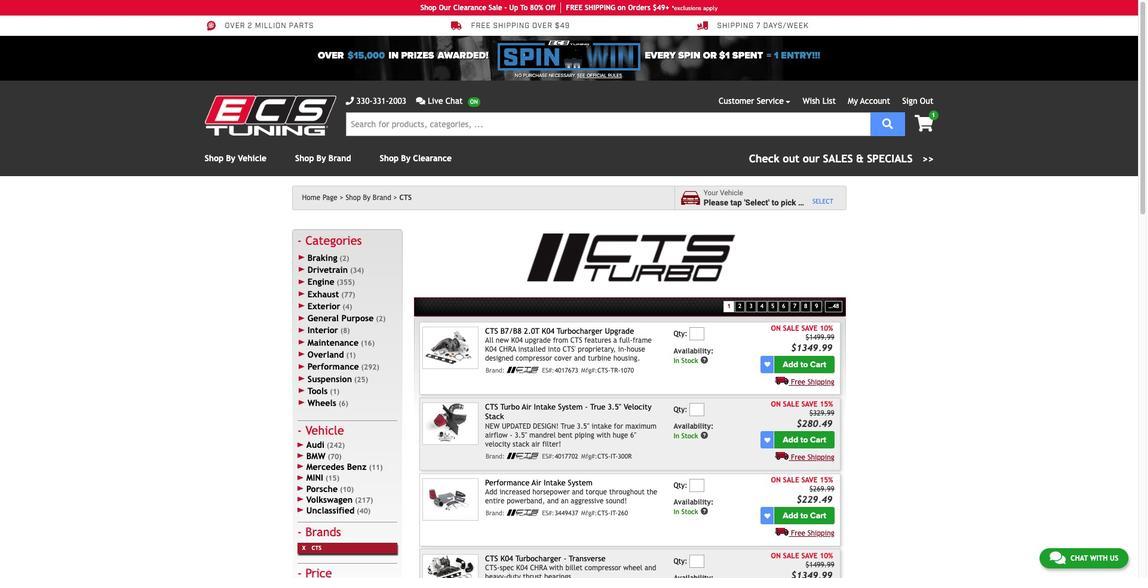 Task type: describe. For each thing, give the bounding box(es) containing it.
comments image
[[1050, 551, 1066, 565]]

brands x cts
[[302, 526, 341, 552]]

availability: for $229.49
[[674, 499, 714, 507]]

in for $1349.99
[[674, 356, 680, 365]]

9
[[815, 303, 819, 310]]

add for $280.49
[[783, 435, 799, 446]]

by for shop by vehicle link
[[226, 154, 236, 163]]

vehicle inside your vehicle please tap 'select' to pick a vehicle
[[720, 189, 743, 197]]

Search text field
[[346, 112, 871, 136]]

cts- for $280.49
[[598, 453, 611, 460]]

10% for on sale save 10% $1499.99 $1349.99
[[820, 325, 833, 333]]

0 vertical spatial true
[[590, 403, 606, 412]]

k04 down the b7/b8
[[511, 337, 523, 345]]

in for $229.49
[[674, 508, 680, 516]]

stock for $1349.99
[[682, 356, 698, 365]]

shop for shop by vehicle link
[[205, 154, 224, 163]]

sign
[[903, 96, 918, 106]]

turbo
[[501, 403, 520, 412]]

mercedes
[[306, 462, 345, 472]]

heavy-
[[485, 573, 507, 579]]

velocity
[[485, 440, 511, 449]]

cts'
[[563, 346, 576, 354]]

sign out link
[[903, 96, 934, 106]]

5
[[772, 303, 775, 310]]

with inside cts k04 turbocharger - transverse cts-spec k04 chra with billet compressor wheel and heavy-duty thrust bearings.
[[549, 564, 564, 573]]

k04 up 'spec' at the bottom left of page
[[501, 554, 513, 563]]

availability: in stock for $280.49
[[674, 423, 714, 441]]

(16)
[[361, 339, 375, 348]]

no purchase necessary. see official rules .
[[515, 73, 623, 78]]

availability: in stock for $229.49
[[674, 499, 714, 516]]

design!
[[533, 422, 559, 431]]

4 qty: from the top
[[674, 558, 688, 566]]

orders
[[628, 4, 651, 12]]

=
[[767, 50, 772, 62]]

cts - corporate logo image for $280.49
[[507, 453, 539, 459]]

general
[[308, 313, 339, 323]]

$15,000
[[348, 50, 385, 62]]

1 horizontal spatial (2)
[[376, 315, 386, 323]]

upgrade
[[605, 327, 634, 336]]

$1349.99
[[791, 342, 833, 353]]

15% for $229.49
[[820, 476, 833, 485]]

comments image
[[416, 97, 426, 105]]

es#4017702 - cts-it-300r -  cts turbo air intake system - true 3.5" velocity stack - new updated design! true 3.5 intake for maximum airflow - 3.5" mandrel bent piping with huge 6 velocity stack air filter! - cts - audi image
[[423, 403, 479, 445]]

shop for shop by brand link related to home page
[[346, 194, 361, 202]]

qty: for $229.49
[[674, 482, 688, 490]]

bmw
[[306, 451, 326, 461]]

brand for home page
[[373, 194, 391, 202]]

2 vertical spatial 1
[[727, 303, 731, 310]]

customer
[[719, 96, 755, 106]]

ecs tuning image
[[205, 96, 336, 136]]

es#: 3449437 mfg#: cts-it-260
[[542, 510, 628, 517]]

$1
[[720, 50, 730, 62]]

turbocharger inside cts k04 turbocharger - transverse cts-spec k04 chra with billet compressor wheel and heavy-duty thrust bearings.
[[516, 554, 562, 563]]

save for $280.49
[[802, 400, 818, 409]]

es#: for $280.49
[[542, 453, 555, 460]]

6″
[[631, 431, 637, 440]]

cts turbo air intake system - true 3.5" velocity stack link
[[485, 403, 652, 422]]

account
[[861, 96, 891, 106]]

free for $280.49
[[791, 454, 806, 462]]

x
[[302, 545, 306, 552]]

question sign image for $1349.99
[[701, 356, 709, 364]]

4
[[761, 303, 764, 310]]

0 vertical spatial 1
[[774, 50, 779, 62]]

search image
[[883, 118, 893, 129]]

to inside your vehicle please tap 'select' to pick a vehicle
[[772, 198, 779, 207]]

(4)
[[343, 303, 352, 311]]

es#: for $1349.99
[[542, 367, 555, 374]]

7 link
[[790, 301, 800, 313]]

brand for shop by vehicle
[[329, 154, 351, 163]]

huge
[[613, 431, 628, 440]]

…48
[[829, 303, 839, 310]]

8
[[804, 303, 808, 310]]

transverse
[[569, 554, 606, 563]]

unclassified
[[306, 506, 355, 516]]

save for $1349.99
[[802, 325, 818, 333]]

question sign image for $229.49
[[701, 508, 709, 516]]

with inside cts turbo air intake system - true 3.5" velocity stack new updated design! true 3.5″ intake for maximum airflow - 3.5" mandrel bent piping with huge 6″ velocity stack air filter!
[[597, 431, 611, 440]]

live chat
[[428, 96, 463, 106]]

updated
[[502, 422, 531, 431]]

and up aggressive at the bottom
[[572, 488, 584, 497]]

or
[[703, 50, 717, 62]]

over
[[532, 22, 553, 31]]

mandrel
[[530, 431, 556, 440]]

sales & specials link
[[749, 151, 934, 167]]

chat inside chat with us link
[[1071, 555, 1088, 563]]

$1499.99 for on sale save 10% $1499.99 $1349.99
[[806, 334, 835, 342]]

it- for $229.49
[[611, 510, 618, 517]]

cts for cts b7/b8 2.0t k04 turbocharger upgrade all new k04 upgrade from cts features a full-frame k04 chra installed into cts' proprietary, in-house designed compressor cover and turbine housing.
[[485, 327, 498, 336]]

a inside cts b7/b8 2.0t k04 turbocharger upgrade all new k04 upgrade from cts features a full-frame k04 chra installed into cts' proprietary, in-house designed compressor cover and turbine housing.
[[614, 337, 617, 345]]

free shipping for $280.49
[[791, 454, 835, 462]]

shipping inside shipping 7 days/week link
[[718, 22, 754, 31]]

0 horizontal spatial (2)
[[340, 254, 349, 263]]

shipping for $280.49
[[808, 454, 835, 462]]

all
[[485, 337, 494, 345]]

over for over 2 million parts
[[225, 22, 245, 31]]

vehicle audi (242) bmw (70) mercedes benz (11) mini (15) porsche (10) volkswagen (217) unclassified (40)
[[306, 424, 383, 516]]

cts - corporate logo image for $229.49
[[507, 510, 539, 517]]

1 vertical spatial with
[[1091, 555, 1108, 563]]

stock for $229.49
[[682, 508, 698, 516]]

cover
[[554, 355, 572, 363]]

- inside shop our clearance sale - up to 80% off link
[[505, 4, 507, 12]]

b7/b8
[[501, 327, 522, 336]]

categories braking (2) drivetrain (34) engine (355) exhaust (77) exterior (4) general purpose (2) interior (8) maintenance (16) overland (1) performance (292) suspension (25) tools (1) wheels (6)
[[306, 234, 386, 408]]

home page link
[[302, 194, 344, 202]]

clearance for our
[[453, 4, 487, 12]]

to for $280.49
[[801, 435, 808, 446]]

torque
[[586, 488, 607, 497]]

your
[[704, 189, 718, 197]]

cart for $1349.99
[[811, 360, 827, 370]]

free shipping image for $229.49
[[775, 528, 789, 536]]

question sign image
[[701, 432, 709, 440]]

sale for $1349.99
[[783, 325, 800, 333]]

aggressive
[[571, 497, 604, 506]]

1 vertical spatial (1)
[[330, 388, 340, 396]]

braking
[[308, 253, 337, 263]]

cts b7/b8 2.0t k04 turbocharger upgrade link
[[485, 327, 634, 336]]

(11)
[[369, 464, 383, 472]]

chat with us link
[[1040, 549, 1129, 569]]

select link
[[813, 198, 834, 206]]

sale inside on sale save 10% $1499.99
[[783, 552, 800, 560]]

your vehicle please tap 'select' to pick a vehicle
[[704, 189, 831, 207]]

add to wish list image for $229.49
[[765, 513, 771, 519]]

cts- for $229.49
[[598, 510, 611, 517]]

maximum
[[626, 422, 657, 431]]

my account
[[848, 96, 891, 106]]

cts turbo air intake system - true 3.5" velocity stack new updated design! true 3.5″ intake for maximum airflow - 3.5" mandrel bent piping with huge 6″ velocity stack air filter!
[[485, 403, 657, 449]]

free shipping over $49 link
[[451, 20, 570, 31]]

es#4017673 - cts-tr-1070 -  cts b7/b8 2.0t k04 turbocharger upgrade  - all new k04 upgrade from cts features a full-frame k04 chra installed into cts' proprietary, in-house designed compressor cover and turbine housing. - cts - audi image
[[423, 327, 479, 369]]

my account link
[[848, 96, 891, 106]]

us
[[1110, 555, 1119, 563]]

es#: 4017702 mfg#: cts-it-300r
[[542, 453, 632, 460]]

wheel
[[624, 564, 643, 573]]

0 horizontal spatial vehicle
[[238, 154, 267, 163]]

3 link
[[746, 301, 756, 313]]

add for $229.49
[[783, 511, 799, 521]]

free ship ping on orders $49+ *exclusions apply
[[566, 4, 718, 12]]

maintenance
[[308, 338, 359, 348]]

brand: for $280.49
[[486, 453, 505, 460]]

suspension
[[308, 374, 352, 384]]

shop our clearance sale - up to 80% off
[[421, 4, 556, 12]]

service
[[757, 96, 784, 106]]

parts
[[289, 22, 314, 31]]

interior
[[308, 325, 338, 336]]

*exclusions apply link
[[672, 3, 718, 12]]

availability: for $1349.99
[[674, 347, 714, 355]]

over $15,000 in prizes
[[318, 50, 434, 62]]

sale for $280.49
[[783, 400, 800, 409]]

over 2 million parts link
[[205, 20, 314, 31]]

0 horizontal spatial 3.5"
[[515, 431, 527, 440]]

housing.
[[614, 355, 640, 363]]

exhaust
[[308, 289, 339, 299]]

air inside cts turbo air intake system - true 3.5" velocity stack new updated design! true 3.5″ intake for maximum airflow - 3.5" mandrel bent piping with huge 6″ velocity stack air filter!
[[522, 403, 532, 412]]

$1499.99 for on sale save 10% $1499.99
[[806, 561, 835, 569]]

select
[[813, 198, 834, 205]]

volkswagen
[[306, 495, 353, 505]]

save for $229.49
[[802, 476, 818, 485]]

tap
[[731, 198, 742, 207]]

phone image
[[346, 97, 354, 105]]

k04 up upgrade
[[542, 327, 555, 336]]

page
[[323, 194, 338, 202]]

cts for cts k04 turbocharger - transverse cts-spec k04 chra with billet compressor wheel and heavy-duty thrust bearings.
[[485, 554, 498, 563]]

es#3449437 - cts-it-260 - performance air intake system  - add increased horsepower and torque throughout the entire powerband, and an aggressive sound! - cts - audi image
[[423, 479, 479, 521]]

es#4005863 - cts-tr-1050 - cts k04 turbocharger - transverse - cts-spec k04 chra with billet compressor wheel and heavy-duty thrust bearings. - cts - audi volkswagen image
[[423, 554, 479, 579]]

an
[[561, 497, 569, 506]]

- inside cts k04 turbocharger - transverse cts-spec k04 chra with billet compressor wheel and heavy-duty thrust bearings.
[[564, 554, 567, 563]]

shop our clearance sale - up to 80% off link
[[421, 2, 561, 13]]



Task type: locate. For each thing, give the bounding box(es) containing it.
clearance for by
[[413, 154, 452, 163]]

2 add to cart button from the top
[[775, 432, 835, 449]]

3 stock from the top
[[682, 508, 698, 516]]

1 vertical spatial in
[[674, 432, 680, 441]]

home
[[302, 194, 321, 202]]

qty: for $1349.99
[[674, 330, 688, 338]]

1 brand: from the top
[[486, 367, 505, 374]]

with down intake
[[597, 431, 611, 440]]

3 cart from the top
[[811, 511, 827, 521]]

0 vertical spatial es#:
[[542, 367, 555, 374]]

new
[[496, 337, 509, 345]]

2 15% from the top
[[820, 476, 833, 485]]

3.5" up stack
[[515, 431, 527, 440]]

shop for shop by clearance link
[[380, 154, 399, 163]]

1 10% from the top
[[820, 325, 833, 333]]

a inside your vehicle please tap 'select' to pick a vehicle
[[799, 198, 803, 207]]

1 horizontal spatial 1 link
[[906, 111, 939, 133]]

2.0t
[[524, 327, 540, 336]]

1 vertical spatial 3.5"
[[515, 431, 527, 440]]

1 horizontal spatial 1
[[774, 50, 779, 62]]

1 horizontal spatial compressor
[[585, 564, 621, 573]]

3 in from the top
[[674, 508, 680, 516]]

and inside cts b7/b8 2.0t k04 turbocharger upgrade all new k04 upgrade from cts features a full-frame k04 chra installed into cts' proprietary, in-house designed compressor cover and turbine housing.
[[574, 355, 586, 363]]

on inside on sale save 10% $1499.99
[[771, 552, 781, 560]]

chra inside cts b7/b8 2.0t k04 turbocharger upgrade all new k04 upgrade from cts features a full-frame k04 chra installed into cts' proprietary, in-house designed compressor cover and turbine housing.
[[499, 346, 516, 354]]

tools
[[308, 386, 328, 396]]

brand: down designed
[[486, 367, 505, 374]]

0 vertical spatial chra
[[499, 346, 516, 354]]

1 horizontal spatial clearance
[[453, 4, 487, 12]]

qty: right velocity
[[674, 406, 688, 414]]

0 vertical spatial add to wish list image
[[765, 362, 771, 368]]

horsepower
[[533, 488, 570, 497]]

1 horizontal spatial 7
[[794, 303, 797, 310]]

1 cart from the top
[[811, 360, 827, 370]]

2 vertical spatial availability:
[[674, 499, 714, 507]]

bent
[[558, 431, 573, 440]]

2 left 3
[[739, 303, 742, 310]]

2 horizontal spatial 1
[[932, 112, 936, 118]]

0 horizontal spatial 2
[[248, 22, 253, 31]]

4 on from the top
[[771, 552, 781, 560]]

mfg#: down aggressive at the bottom
[[581, 510, 597, 517]]

3 es#: from the top
[[542, 510, 555, 517]]

0 vertical spatial question sign image
[[701, 356, 709, 364]]

sign out
[[903, 96, 934, 106]]

1 vertical spatial free shipping image
[[775, 452, 789, 461]]

1 vertical spatial free shipping
[[791, 454, 835, 462]]

0 horizontal spatial (1)
[[330, 388, 340, 396]]

free up on sale save 10% $1499.99
[[791, 530, 806, 538]]

cts inside brands x cts
[[312, 545, 322, 552]]

up
[[509, 4, 518, 12]]

1 vertical spatial 7
[[794, 303, 797, 310]]

add to wish list image
[[765, 362, 771, 368], [765, 513, 771, 519]]

3 availability: from the top
[[674, 499, 714, 507]]

to
[[521, 4, 528, 12]]

bearings.
[[544, 573, 574, 579]]

7
[[757, 22, 761, 31], [794, 303, 797, 310]]

shop for shop by brand link corresponding to shop by vehicle
[[295, 154, 314, 163]]

1 vertical spatial es#:
[[542, 453, 555, 460]]

mfg#: for $229.49
[[581, 510, 597, 517]]

'select'
[[744, 198, 770, 207]]

on sale save 10% $1499.99 $1349.99
[[771, 325, 835, 353]]

add to cart down $229.49 on the bottom of the page
[[783, 511, 827, 521]]

by up home page link
[[317, 154, 326, 163]]

1 vertical spatial 1
[[932, 112, 936, 118]]

15% for $280.49
[[820, 400, 833, 409]]

1 vertical spatial add to wish list image
[[765, 513, 771, 519]]

1 vertical spatial add to cart
[[783, 435, 827, 446]]

ecs tuning 'spin to win' contest logo image
[[498, 41, 640, 71]]

system inside cts turbo air intake system - true 3.5" velocity stack new updated design! true 3.5″ intake for maximum airflow - 3.5" mandrel bent piping with huge 6″ velocity stack air filter!
[[558, 403, 583, 412]]

0 horizontal spatial with
[[549, 564, 564, 573]]

days/week
[[764, 22, 809, 31]]

spent
[[733, 50, 763, 62]]

shipping 7 days/week
[[718, 22, 809, 31]]

6
[[783, 303, 786, 310]]

add to cart for $229.49
[[783, 511, 827, 521]]

benz
[[347, 462, 367, 472]]

2 mfg#: from the top
[[581, 453, 597, 460]]

3 save from the top
[[802, 476, 818, 485]]

(25)
[[354, 376, 368, 384]]

330-331-2003 link
[[346, 95, 407, 108]]

1 vertical spatial system
[[568, 479, 593, 488]]

0 vertical spatial intake
[[534, 403, 556, 412]]

3 sale from the top
[[783, 476, 800, 485]]

1 it- from the top
[[611, 453, 618, 460]]

10% inside on sale save 10% $1499.99 $1349.99
[[820, 325, 833, 333]]

shop by brand link for home page
[[346, 194, 397, 202]]

vehicle up tap
[[720, 189, 743, 197]]

1 vertical spatial true
[[561, 422, 575, 431]]

sale
[[783, 325, 800, 333], [783, 400, 800, 409], [783, 476, 800, 485], [783, 552, 800, 560]]

1 availability: in stock from the top
[[674, 347, 714, 365]]

on inside on sale save 15% $269.99 $229.49
[[771, 476, 781, 485]]

for
[[614, 422, 623, 431]]

in for $280.49
[[674, 432, 680, 441]]

es#: left 4017673
[[542, 367, 555, 374]]

4 save from the top
[[802, 552, 818, 560]]

0 vertical spatial a
[[799, 198, 803, 207]]

intake up design!
[[534, 403, 556, 412]]

4 link
[[757, 301, 767, 313]]

2 vertical spatial free shipping
[[791, 530, 835, 538]]

chat inside live chat 'link'
[[446, 96, 463, 106]]

cts - corporate logo image down installed
[[507, 367, 539, 374]]

1 vertical spatial air
[[532, 479, 542, 488]]

es#: left 3449437
[[542, 510, 555, 517]]

qty: for $280.49
[[674, 406, 688, 414]]

2 $1499.99 from the top
[[806, 561, 835, 569]]

shop by brand link right page
[[346, 194, 397, 202]]

add inside performance air intake system add increased horsepower and torque throughout the entire powerband, and an aggressive sound!
[[485, 488, 498, 497]]

2 free shipping from the top
[[791, 454, 835, 462]]

air
[[532, 440, 540, 449]]

purchase
[[523, 73, 548, 78]]

0 horizontal spatial compressor
[[516, 355, 552, 363]]

3.5" up for
[[608, 403, 622, 412]]

3 add to cart button from the top
[[775, 508, 835, 525]]

add to cart button for $280.49
[[775, 432, 835, 449]]

cts up heavy-
[[485, 554, 498, 563]]

es#: 4017673 mfg#: cts-tr-1070
[[542, 367, 634, 374]]

in right housing.
[[674, 356, 680, 365]]

2 on from the top
[[771, 400, 781, 409]]

2 left million
[[248, 22, 253, 31]]

1 15% from the top
[[820, 400, 833, 409]]

1 vertical spatial a
[[614, 337, 617, 345]]

0 horizontal spatial brand
[[329, 154, 351, 163]]

2 inside 'over 2 million parts' link
[[248, 22, 253, 31]]

features
[[585, 337, 611, 345]]

3 brand: from the top
[[486, 510, 505, 517]]

on
[[618, 4, 626, 12]]

on inside on sale save 10% $1499.99 $1349.99
[[771, 325, 781, 333]]

wish
[[803, 96, 820, 106]]

$269.99
[[810, 485, 835, 494]]

2 qty: from the top
[[674, 406, 688, 414]]

7 right 6
[[794, 303, 797, 310]]

cts - corporate logo image down stack
[[507, 453, 539, 459]]

0 horizontal spatial clearance
[[413, 154, 452, 163]]

cts up stack
[[485, 403, 498, 412]]

it-
[[611, 453, 618, 460], [611, 510, 618, 517]]

$49
[[555, 22, 570, 31]]

intake inside performance air intake system add increased horsepower and torque throughout the entire powerband, and an aggressive sound!
[[544, 479, 566, 488]]

question sign image
[[701, 356, 709, 364], [701, 508, 709, 516]]

duty
[[507, 573, 521, 579]]

4 sale from the top
[[783, 552, 800, 560]]

(1) down maintenance
[[346, 351, 356, 360]]

chra down new
[[499, 346, 516, 354]]

0 vertical spatial turbocharger
[[557, 327, 603, 336]]

None text field
[[690, 328, 705, 341]]

0 horizontal spatial performance
[[308, 362, 359, 372]]

1 horizontal spatial true
[[590, 403, 606, 412]]

true up bent
[[561, 422, 575, 431]]

0 vertical spatial performance
[[308, 362, 359, 372]]

1 es#: from the top
[[542, 367, 555, 374]]

shop by brand up home page link
[[295, 154, 351, 163]]

9 link
[[812, 301, 822, 313]]

it- down "huge"
[[611, 453, 618, 460]]

live chat link
[[416, 95, 480, 108]]

over inside 'over 2 million parts' link
[[225, 22, 245, 31]]

chra inside cts k04 turbocharger - transverse cts-spec k04 chra with billet compressor wheel and heavy-duty thrust bearings.
[[530, 564, 547, 573]]

1 vertical spatial brand
[[373, 194, 391, 202]]

3.5″
[[577, 422, 590, 431]]

4017673
[[555, 367, 579, 374]]

cts up all
[[485, 327, 498, 336]]

prizes
[[401, 50, 434, 62]]

0 vertical spatial 2
[[248, 22, 253, 31]]

free for $1349.99
[[791, 378, 806, 386]]

chat right live
[[446, 96, 463, 106]]

and down 'cts''
[[574, 355, 586, 363]]

specials
[[867, 152, 913, 165]]

performance up increased
[[485, 479, 530, 488]]

free down the shop our clearance sale - up to 80% off
[[471, 22, 491, 31]]

0 vertical spatial stock
[[682, 356, 698, 365]]

1 sale from the top
[[783, 325, 800, 333]]

- left up
[[505, 4, 507, 12]]

it- down the sound!
[[611, 510, 618, 517]]

intake up horsepower
[[544, 479, 566, 488]]

…48 link
[[825, 301, 843, 313]]

2 it- from the top
[[611, 510, 618, 517]]

2 vertical spatial add to cart
[[783, 511, 827, 521]]

vehicle
[[238, 154, 267, 163], [720, 189, 743, 197], [306, 424, 344, 438]]

0 vertical spatial 10%
[[820, 325, 833, 333]]

add up entire
[[485, 488, 498, 497]]

1 vertical spatial cts - corporate logo image
[[507, 453, 539, 459]]

clearance right 'our'
[[453, 4, 487, 12]]

purpose
[[342, 313, 374, 323]]

0 vertical spatial compressor
[[516, 355, 552, 363]]

over for over $15,000 in prizes
[[318, 50, 344, 62]]

1 question sign image from the top
[[701, 356, 709, 364]]

2 es#: from the top
[[542, 453, 555, 460]]

turbocharger inside cts b7/b8 2.0t k04 turbocharger upgrade all new k04 upgrade from cts features a full-frame k04 chra installed into cts' proprietary, in-house designed compressor cover and turbine housing.
[[557, 327, 603, 336]]

brand up page
[[329, 154, 351, 163]]

cts- for $1349.99
[[598, 367, 611, 374]]

2 stock from the top
[[682, 432, 698, 441]]

availability: in stock
[[674, 347, 714, 365], [674, 423, 714, 441], [674, 499, 714, 516]]

brand: for $1349.99
[[486, 367, 505, 374]]

0 vertical spatial in
[[674, 356, 680, 365]]

cts - corporate logo image for $1349.99
[[507, 367, 539, 374]]

performance up suspension
[[308, 362, 359, 372]]

air inside performance air intake system add increased horsepower and torque throughout the entire powerband, and an aggressive sound!
[[532, 479, 542, 488]]

add to cart down $280.49
[[783, 435, 827, 446]]

1 left 2 link
[[727, 303, 731, 310]]

system inside performance air intake system add increased horsepower and torque throughout the entire powerband, and an aggressive sound!
[[568, 479, 593, 488]]

2 add to cart from the top
[[783, 435, 827, 446]]

on for $229.49
[[771, 476, 781, 485]]

2 question sign image from the top
[[701, 508, 709, 516]]

2 cart from the top
[[811, 435, 827, 446]]

k04
[[542, 327, 555, 336], [511, 337, 523, 345], [485, 346, 497, 354], [501, 554, 513, 563], [516, 564, 528, 573]]

free shipping image for $1349.99
[[775, 376, 789, 385]]

wish list
[[803, 96, 836, 106]]

brand
[[329, 154, 351, 163], [373, 194, 391, 202]]

$1499.99 inside on sale save 10% $1499.99
[[806, 561, 835, 569]]

10% down $229.49 on the bottom of the page
[[820, 552, 833, 560]]

mfg#: down the piping
[[581, 453, 597, 460]]

0 vertical spatial cart
[[811, 360, 827, 370]]

free shipping for $1349.99
[[791, 378, 835, 386]]

cts for cts turbo air intake system - true 3.5" velocity stack new updated design! true 3.5″ intake for maximum airflow - 3.5" mandrel bent piping with huge 6″ velocity stack air filter!
[[485, 403, 498, 412]]

cts- up heavy-
[[485, 564, 500, 573]]

0 horizontal spatial 1 link
[[724, 301, 735, 313]]

2 vertical spatial brand:
[[486, 510, 505, 517]]

1 free shipping from the top
[[791, 378, 835, 386]]

3 cts - corporate logo image from the top
[[507, 510, 539, 517]]

add to cart for $280.49
[[783, 435, 827, 446]]

spin
[[679, 50, 701, 62]]

cts- inside cts k04 turbocharger - transverse cts-spec k04 chra with billet compressor wheel and heavy-duty thrust bearings.
[[485, 564, 500, 573]]

1 vertical spatial clearance
[[413, 154, 452, 163]]

our
[[439, 4, 451, 12]]

0 vertical spatial availability:
[[674, 347, 714, 355]]

shipping up $329.99
[[808, 378, 835, 386]]

qty: right the wheel
[[674, 558, 688, 566]]

2 vertical spatial stock
[[682, 508, 698, 516]]

add to cart for $1349.99
[[783, 360, 827, 370]]

$1499.99 inside on sale save 10% $1499.99 $1349.99
[[806, 334, 835, 342]]

2 sale from the top
[[783, 400, 800, 409]]

on for $280.49
[[771, 400, 781, 409]]

official
[[587, 73, 607, 78]]

shipping 7 days/week link
[[697, 20, 809, 31]]

(292)
[[361, 364, 380, 372]]

1 horizontal spatial 3.5"
[[608, 403, 622, 412]]

a down upgrade
[[614, 337, 617, 345]]

availability:
[[674, 347, 714, 355], [674, 423, 714, 431], [674, 499, 714, 507]]

chra up thrust
[[530, 564, 547, 573]]

0 vertical spatial 7
[[757, 22, 761, 31]]

2 brand: from the top
[[486, 453, 505, 460]]

0 vertical spatial vehicle
[[238, 154, 267, 163]]

330-331-2003
[[357, 96, 407, 106]]

clearance down live
[[413, 154, 452, 163]]

full-
[[620, 337, 633, 345]]

add to cart button for $1349.99
[[775, 356, 835, 373]]

15% inside on sale save 15% $329.99 $280.49
[[820, 400, 833, 409]]

k04 down all
[[485, 346, 497, 354]]

(8)
[[341, 327, 350, 336]]

shop by brand link for shop by vehicle
[[295, 154, 351, 163]]

cts inside cts turbo air intake system - true 3.5" velocity stack new updated design! true 3.5″ intake for maximum airflow - 3.5" mandrel bent piping with huge 6″ velocity stack air filter!
[[485, 403, 498, 412]]

and down horsepower
[[547, 497, 559, 506]]

my
[[848, 96, 858, 106]]

free up on sale save 15% $329.99 $280.49
[[791, 378, 806, 386]]

k04 up duty
[[516, 564, 528, 573]]

1 add to cart from the top
[[783, 360, 827, 370]]

10% inside on sale save 10% $1499.99
[[820, 552, 833, 560]]

free shipping image
[[775, 376, 789, 385], [775, 452, 789, 461], [775, 528, 789, 536]]

free up on sale save 15% $269.99 $229.49 at the bottom right of the page
[[791, 454, 806, 462]]

1 link down the sign out in the right top of the page
[[906, 111, 939, 133]]

1 vertical spatial stock
[[682, 432, 698, 441]]

shopping cart image
[[915, 115, 934, 132]]

0 vertical spatial brand
[[329, 154, 351, 163]]

2 save from the top
[[802, 400, 818, 409]]

save inside on sale save 10% $1499.99 $1349.99
[[802, 325, 818, 333]]

1 add to cart button from the top
[[775, 356, 835, 373]]

by for shop by brand link related to home page
[[363, 194, 371, 202]]

1 vertical spatial compressor
[[585, 564, 621, 573]]

1 horizontal spatial brand
[[373, 194, 391, 202]]

0 vertical spatial add to cart button
[[775, 356, 835, 373]]

0 vertical spatial (2)
[[340, 254, 349, 263]]

3 availability: in stock from the top
[[674, 499, 714, 516]]

331-
[[373, 96, 389, 106]]

save inside on sale save 15% $329.99 $280.49
[[802, 400, 818, 409]]

sale inside on sale save 15% $269.99 $229.49
[[783, 476, 800, 485]]

1 free shipping image from the top
[[775, 376, 789, 385]]

see official rules link
[[577, 72, 622, 79]]

cts- down the sound!
[[598, 510, 611, 517]]

compressor inside cts b7/b8 2.0t k04 turbocharger upgrade all new k04 upgrade from cts features a full-frame k04 chra installed into cts' proprietary, in-house designed compressor cover and turbine housing.
[[516, 355, 552, 363]]

shop by brand link up home page link
[[295, 154, 351, 163]]

stock for $280.49
[[682, 432, 698, 441]]

add to cart
[[783, 360, 827, 370], [783, 435, 827, 446], [783, 511, 827, 521]]

0 vertical spatial free shipping
[[791, 378, 835, 386]]

shop by vehicle
[[205, 154, 267, 163]]

by for shop by clearance link
[[401, 154, 411, 163]]

over left million
[[225, 22, 245, 31]]

1 vertical spatial 2
[[739, 303, 742, 310]]

on inside on sale save 15% $329.99 $280.49
[[771, 400, 781, 409]]

2 inside 2 link
[[739, 303, 742, 310]]

0 vertical spatial system
[[558, 403, 583, 412]]

free shipping up $269.99
[[791, 454, 835, 462]]

add to cart button down $229.49 on the bottom of the page
[[775, 508, 835, 525]]

with left us
[[1091, 555, 1108, 563]]

None text field
[[690, 403, 705, 417], [690, 479, 705, 492], [690, 555, 705, 568], [690, 403, 705, 417], [690, 479, 705, 492], [690, 555, 705, 568]]

a right 'pick'
[[799, 198, 803, 207]]

0 vertical spatial it-
[[611, 453, 618, 460]]

cts down shop by clearance link
[[400, 194, 412, 202]]

1 vertical spatial chat
[[1071, 555, 1088, 563]]

add to wish list image for $1349.99
[[765, 362, 771, 368]]

$1499.99
[[806, 334, 835, 342], [806, 561, 835, 569]]

on for $1349.99
[[771, 325, 781, 333]]

7 left days/week
[[757, 22, 761, 31]]

1 down out
[[932, 112, 936, 118]]

3 free shipping from the top
[[791, 530, 835, 538]]

2 vertical spatial add to cart button
[[775, 508, 835, 525]]

2 vertical spatial availability: in stock
[[674, 499, 714, 516]]

15% up $269.99
[[820, 476, 833, 485]]

shipping for $229.49
[[808, 530, 835, 538]]

2 availability: in stock from the top
[[674, 423, 714, 441]]

cart down $1349.99
[[811, 360, 827, 370]]

shipping up $269.99
[[808, 454, 835, 462]]

air
[[522, 403, 532, 412], [532, 479, 542, 488]]

2 vertical spatial mfg#:
[[581, 510, 597, 517]]

on sale save 10% $1499.99
[[771, 552, 835, 569]]

qty:
[[674, 330, 688, 338], [674, 406, 688, 414], [674, 482, 688, 490], [674, 558, 688, 566]]

1 horizontal spatial a
[[799, 198, 803, 207]]

house
[[627, 346, 645, 354]]

15% inside on sale save 15% $269.99 $229.49
[[820, 476, 833, 485]]

1 vertical spatial (2)
[[376, 315, 386, 323]]

0 vertical spatial 3.5"
[[608, 403, 622, 412]]

availability: for $280.49
[[674, 423, 714, 431]]

please
[[704, 198, 729, 207]]

brand:
[[486, 367, 505, 374], [486, 453, 505, 460], [486, 510, 505, 517]]

performance inside categories braking (2) drivetrain (34) engine (355) exhaust (77) exterior (4) general purpose (2) interior (8) maintenance (16) overland (1) performance (292) suspension (25) tools (1) wheels (6)
[[308, 362, 359, 372]]

shop by brand for home page
[[346, 194, 391, 202]]

mfg#: for $280.49
[[581, 453, 597, 460]]

2 cts - corporate logo image from the top
[[507, 453, 539, 459]]

cart for $229.49
[[811, 511, 827, 521]]

1 add to wish list image from the top
[[765, 362, 771, 368]]

1 horizontal spatial (1)
[[346, 351, 356, 360]]

1 horizontal spatial 2
[[739, 303, 742, 310]]

0 horizontal spatial over
[[225, 22, 245, 31]]

shop by brand for shop by vehicle
[[295, 154, 351, 163]]

3 on from the top
[[771, 476, 781, 485]]

0 horizontal spatial 7
[[757, 22, 761, 31]]

stack
[[485, 413, 504, 422]]

add for $1349.99
[[783, 360, 799, 370]]

cts up 'cts''
[[571, 337, 583, 345]]

system up 3.5″
[[558, 403, 583, 412]]

shop by brand right page
[[346, 194, 391, 202]]

live
[[428, 96, 443, 106]]

true up intake
[[590, 403, 606, 412]]

by for shop by brand link corresponding to shop by vehicle
[[317, 154, 326, 163]]

availability: in stock for $1349.99
[[674, 347, 714, 365]]

10% for on sale save 10% $1499.99
[[820, 552, 833, 560]]

add to wish list image
[[765, 437, 771, 443]]

vehicle inside "vehicle audi (242) bmw (70) mercedes benz (11) mini (15) porsche (10) volkswagen (217) unclassified (40)"
[[306, 424, 344, 438]]

to for $229.49
[[801, 511, 808, 521]]

2 add to wish list image from the top
[[765, 513, 771, 519]]

0 vertical spatial (1)
[[346, 351, 356, 360]]

save inside on sale save 10% $1499.99
[[802, 552, 818, 560]]

tr-
[[611, 367, 621, 374]]

spec
[[500, 564, 514, 573]]

es#: for $229.49
[[542, 510, 555, 517]]

performance inside performance air intake system add increased horsepower and torque throughout the entire powerband, and an aggressive sound!
[[485, 479, 530, 488]]

10% down …48 link
[[820, 325, 833, 333]]

mfg#: for $1349.99
[[581, 367, 597, 374]]

1 stock from the top
[[682, 356, 698, 365]]

sale
[[489, 4, 502, 12]]

shipping for $1349.99
[[808, 378, 835, 386]]

- up 3.5″
[[585, 403, 588, 412]]

sale inside on sale save 15% $329.99 $280.49
[[783, 400, 800, 409]]

2 availability: from the top
[[674, 423, 714, 431]]

free shipping for $229.49
[[791, 530, 835, 538]]

cts - corporate logo image
[[507, 367, 539, 374], [507, 453, 539, 459], [507, 510, 539, 517]]

1 mfg#: from the top
[[581, 367, 597, 374]]

and inside cts k04 turbocharger - transverse cts-spec k04 chra with billet compressor wheel and heavy-duty thrust bearings.
[[645, 564, 657, 573]]

new
[[485, 422, 500, 431]]

cts- down turbine
[[598, 367, 611, 374]]

shipping up every spin or $1 spent = 1 entry!!!
[[718, 22, 754, 31]]

3 mfg#: from the top
[[581, 510, 597, 517]]

categories
[[306, 234, 362, 247]]

1 vertical spatial question sign image
[[701, 508, 709, 516]]

1 in from the top
[[674, 356, 680, 365]]

qty: right the the
[[674, 482, 688, 490]]

1 vertical spatial turbocharger
[[516, 554, 562, 563]]

cts-
[[598, 367, 611, 374], [598, 453, 611, 460], [598, 510, 611, 517], [485, 564, 500, 573]]

shipping
[[493, 22, 530, 31]]

by right page
[[363, 194, 371, 202]]

intake inside cts turbo air intake system - true 3.5" velocity stack new updated design! true 3.5″ intake for maximum airflow - 3.5" mandrel bent piping with huge 6″ velocity stack air filter!
[[534, 403, 556, 412]]

qty: right frame
[[674, 330, 688, 338]]

mfg#: down turbine
[[581, 367, 597, 374]]

free for $229.49
[[791, 530, 806, 538]]

2 vertical spatial vehicle
[[306, 424, 344, 438]]

vehicle up audi
[[306, 424, 344, 438]]

save up $329.99
[[802, 400, 818, 409]]

0 vertical spatial cts - corporate logo image
[[507, 367, 539, 374]]

0 vertical spatial chat
[[446, 96, 463, 106]]

- up billet
[[564, 554, 567, 563]]

over
[[225, 22, 245, 31], [318, 50, 344, 62]]

free shipping image for $280.49
[[775, 452, 789, 461]]

cts inside cts k04 turbocharger - transverse cts-spec k04 chra with billet compressor wheel and heavy-duty thrust bearings.
[[485, 554, 498, 563]]

0 vertical spatial add to cart
[[783, 360, 827, 370]]

0 vertical spatial mfg#:
[[581, 367, 597, 374]]

by down 2003 on the top
[[401, 154, 411, 163]]

into
[[548, 346, 561, 354]]

cts for cts
[[400, 194, 412, 202]]

save inside on sale save 15% $269.99 $229.49
[[802, 476, 818, 485]]

1 save from the top
[[802, 325, 818, 333]]

1 on from the top
[[771, 325, 781, 333]]

chat right comments icon
[[1071, 555, 1088, 563]]

turbocharger up features
[[557, 327, 603, 336]]

3 add to cart from the top
[[783, 511, 827, 521]]

1 vertical spatial over
[[318, 50, 344, 62]]

it- for $280.49
[[611, 453, 618, 460]]

2 free shipping image from the top
[[775, 452, 789, 461]]

2 vertical spatial in
[[674, 508, 680, 516]]

free shipping image up on sale save 10% $1499.99
[[775, 528, 789, 536]]

compressor inside cts k04 turbocharger - transverse cts-spec k04 chra with billet compressor wheel and heavy-duty thrust bearings.
[[585, 564, 621, 573]]

1 vertical spatial 10%
[[820, 552, 833, 560]]

3 qty: from the top
[[674, 482, 688, 490]]

turbine
[[588, 355, 612, 363]]

1 vertical spatial performance
[[485, 479, 530, 488]]

airflow
[[485, 431, 508, 440]]

1 link left 2 link
[[724, 301, 735, 313]]

in left question sign image
[[674, 432, 680, 441]]

1 horizontal spatial chat
[[1071, 555, 1088, 563]]

list
[[823, 96, 836, 106]]

cts
[[400, 194, 412, 202], [485, 327, 498, 336], [571, 337, 583, 345], [485, 403, 498, 412], [312, 545, 322, 552], [485, 554, 498, 563]]

1 $1499.99 from the top
[[806, 334, 835, 342]]

0 vertical spatial free shipping image
[[775, 376, 789, 385]]

cts right x
[[312, 545, 322, 552]]

0 vertical spatial air
[[522, 403, 532, 412]]

- down updated at left
[[510, 431, 513, 440]]

entry!!!
[[781, 50, 821, 62]]

to for $1349.99
[[801, 360, 808, 370]]

add to cart button for $229.49
[[775, 508, 835, 525]]

2 vertical spatial es#:
[[542, 510, 555, 517]]

sale inside on sale save 10% $1499.99 $1349.99
[[783, 325, 800, 333]]

(10)
[[340, 486, 354, 494]]

1 availability: from the top
[[674, 347, 714, 355]]

1 vertical spatial mfg#:
[[581, 453, 597, 460]]

stack
[[513, 440, 530, 449]]

compressor down transverse
[[585, 564, 621, 573]]

1 cts - corporate logo image from the top
[[507, 367, 539, 374]]

in right 260
[[674, 508, 680, 516]]

1 qty: from the top
[[674, 330, 688, 338]]

free shipping up on sale save 10% $1499.99
[[791, 530, 835, 538]]

$229.49
[[797, 494, 833, 505]]

7 inside 'link'
[[794, 303, 797, 310]]

to down $1349.99
[[801, 360, 808, 370]]

proprietary,
[[578, 346, 616, 354]]

1 vertical spatial vehicle
[[720, 189, 743, 197]]

3 free shipping image from the top
[[775, 528, 789, 536]]

brand: for $229.49
[[486, 510, 505, 517]]

cart for $280.49
[[811, 435, 827, 446]]

2 10% from the top
[[820, 552, 833, 560]]

sale for $229.49
[[783, 476, 800, 485]]

2 in from the top
[[674, 432, 680, 441]]

apply
[[703, 4, 718, 11]]

save down $229.49 on the bottom of the page
[[802, 552, 818, 560]]

add down on sale save 15% $269.99 $229.49 at the bottom right of the page
[[783, 511, 799, 521]]

compressor down installed
[[516, 355, 552, 363]]



Task type: vqa. For each thing, say whether or not it's contained in the screenshot.


